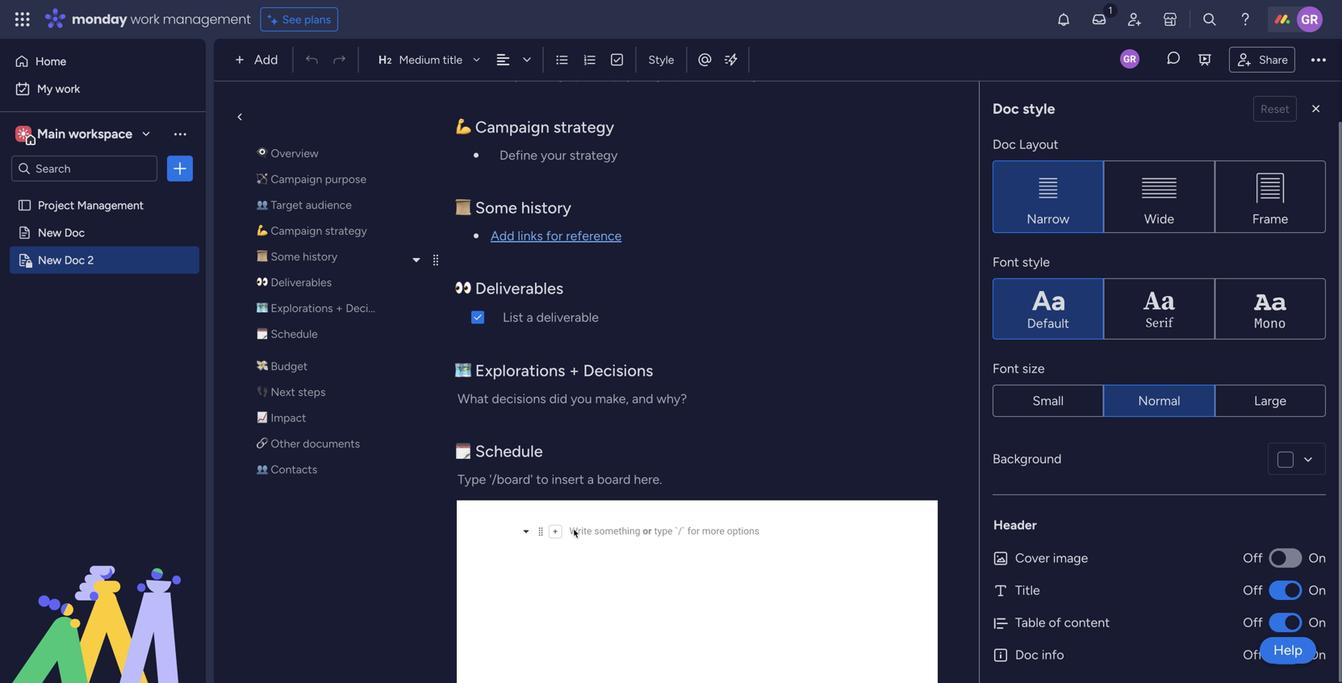 Task type: vqa. For each thing, say whether or not it's contained in the screenshot.
Style button on the top of page
yes



Task type: locate. For each thing, give the bounding box(es) containing it.
0 vertical spatial new
[[38, 226, 62, 240]]

select product image
[[15, 11, 31, 27]]

1 horizontal spatial 🗓 schedule
[[455, 442, 543, 461]]

1 vertical spatial 🗺 explorations + decisions
[[455, 361, 653, 381]]

0 horizontal spatial 🗓 schedule
[[257, 327, 318, 341]]

0 vertical spatial 🗺 explorations
[[257, 301, 333, 315]]

image
[[1053, 551, 1088, 566]]

2 font from the top
[[993, 361, 1019, 376]]

2 new from the top
[[38, 253, 62, 267]]

mention image
[[697, 51, 713, 68]]

home option
[[10, 48, 196, 74]]

add inside the add dropdown button
[[254, 52, 278, 67]]

serif button
[[1104, 278, 1215, 340]]

group containing small
[[993, 385, 1326, 417]]

options image
[[172, 161, 188, 177]]

doc for doc layout
[[993, 137, 1016, 152]]

0 vertical spatial 💪
[[455, 117, 471, 137]]

1 horizontal spatial work
[[130, 10, 159, 28]]

group
[[993, 161, 1326, 233], [993, 385, 1326, 417]]

style button
[[641, 46, 681, 73]]

1 image
[[1103, 1, 1118, 19], [474, 234, 479, 238]]

add for add
[[254, 52, 278, 67]]

📜 some history down 👥 target audience
[[257, 250, 338, 263]]

1 horizontal spatial add
[[491, 228, 514, 244]]

numbered list image
[[582, 52, 597, 67]]

3 on from the top
[[1309, 615, 1326, 631]]

font left size
[[993, 361, 1019, 376]]

0 vertical spatial history
[[521, 198, 571, 217]]

2 👥 from the top
[[257, 463, 268, 477]]

menu image
[[430, 254, 442, 267]]

1 horizontal spatial some
[[475, 198, 517, 217]]

title
[[1015, 583, 1040, 598]]

next
[[271, 385, 295, 399]]

👣
[[257, 385, 268, 399]]

add
[[254, 52, 278, 67], [491, 228, 514, 244]]

public board image left project
[[17, 198, 32, 213]]

+
[[336, 301, 343, 315], [569, 361, 579, 381]]

💪 campaign strategy up 1 icon
[[455, 117, 614, 137]]

overview
[[271, 146, 319, 160]]

workspace options image
[[172, 126, 188, 142]]

📜 some history up links
[[455, 198, 571, 217]]

add down see plans button
[[254, 52, 278, 67]]

1 new from the top
[[38, 226, 62, 240]]

list box
[[0, 188, 206, 492]]

on for of
[[1309, 615, 1326, 631]]

📜
[[455, 198, 471, 217], [257, 250, 268, 263]]

0 horizontal spatial +
[[336, 301, 343, 315]]

private board image
[[17, 253, 32, 268]]

1 vertical spatial campaign
[[271, 172, 322, 186]]

campaign down 👥 target audience
[[271, 224, 322, 238]]

workspace image
[[15, 125, 31, 143], [18, 125, 29, 143]]

👀
[[257, 276, 268, 289], [455, 279, 471, 298]]

font for font size
[[993, 361, 1019, 376]]

documents
[[303, 437, 360, 451]]

🔗
[[257, 437, 268, 451]]

🗓 schedule
[[257, 327, 318, 341], [455, 442, 543, 461]]

1 vertical spatial strategy
[[325, 224, 367, 238]]

0 horizontal spatial deliverables
[[271, 276, 332, 289]]

on for info
[[1309, 648, 1326, 663]]

4 on from the top
[[1309, 648, 1326, 663]]

history down audience
[[303, 250, 338, 263]]

4 off from the top
[[1243, 648, 1263, 663]]

home link
[[10, 48, 196, 74]]

0 horizontal spatial 👀 deliverables
[[257, 276, 332, 289]]

💸 budget
[[257, 360, 308, 373]]

0 vertical spatial decisions
[[346, 301, 394, 315]]

👥 for 👥 target audience
[[257, 198, 268, 212]]

deliverables down links
[[475, 279, 563, 298]]

font size
[[993, 361, 1045, 376]]

💪
[[455, 117, 471, 137], [257, 224, 268, 238]]

work right my
[[55, 82, 80, 96]]

1 off from the top
[[1243, 551, 1263, 566]]

3 off from the top
[[1243, 615, 1263, 631]]

checklist image
[[610, 52, 624, 67]]

campaign up 1 icon
[[475, 117, 549, 137]]

0 vertical spatial 👥
[[257, 198, 268, 212]]

👀 deliverables down links
[[455, 279, 563, 298]]

management
[[163, 10, 251, 28]]

v2 ellipsis image
[[1311, 49, 1326, 70]]

header
[[993, 518, 1037, 533]]

1 👥 from the top
[[257, 198, 268, 212]]

1 group from the top
[[993, 161, 1326, 233]]

history up for
[[521, 198, 571, 217]]

👁‍🗨
[[257, 146, 268, 160]]

reference
[[566, 228, 622, 244]]

deliverables down 👥 target audience
[[271, 276, 332, 289]]

1 vertical spatial style
[[1022, 255, 1050, 270]]

0 vertical spatial font
[[993, 255, 1019, 270]]

lottie animation image
[[0, 521, 206, 684]]

font
[[993, 255, 1019, 270], [993, 361, 1019, 376]]

💪 campaign strategy down 👥 target audience
[[257, 224, 367, 238]]

work right monday
[[130, 10, 159, 28]]

public board image
[[17, 198, 32, 213], [17, 225, 32, 240]]

doc for doc style
[[993, 100, 1019, 117]]

my work link
[[10, 76, 196, 102]]

medium
[[399, 53, 440, 67]]

notifications image
[[1056, 11, 1072, 27]]

work
[[130, 10, 159, 28], [55, 82, 80, 96]]

1 vertical spatial font
[[993, 361, 1019, 376]]

0 horizontal spatial add
[[254, 52, 278, 67]]

doc left info
[[1015, 648, 1039, 663]]

font up default 'button'
[[993, 255, 1019, 270]]

1 horizontal spatial 📜 some history
[[455, 198, 571, 217]]

info
[[1042, 648, 1064, 663]]

public board image up private board image
[[17, 225, 32, 240]]

👥 for 👥 contacts
[[257, 463, 268, 477]]

0 vertical spatial campaign
[[475, 117, 549, 137]]

help image
[[1237, 11, 1253, 27]]

👥 left target
[[257, 198, 268, 212]]

font for font style
[[993, 255, 1019, 270]]

campaign
[[475, 117, 549, 137], [271, 172, 322, 186], [271, 224, 322, 238]]

audience
[[306, 198, 352, 212]]

1 horizontal spatial 👀 deliverables
[[455, 279, 563, 298]]

1 vertical spatial 👥
[[257, 463, 268, 477]]

1 font from the top
[[993, 255, 1019, 270]]

🏹 campaign purpose
[[257, 172, 366, 186]]

some down 1 icon
[[475, 198, 517, 217]]

some down target
[[271, 250, 300, 263]]

serif group
[[993, 278, 1326, 340]]

0 horizontal spatial 👀
[[257, 276, 268, 289]]

option
[[0, 191, 206, 194]]

0 vertical spatial style
[[1023, 100, 1055, 117]]

1 horizontal spatial 🗺 explorations
[[455, 361, 565, 381]]

add links for reference link
[[491, 228, 622, 244]]

👣 next steps
[[257, 385, 326, 399]]

strategy
[[553, 117, 614, 137], [325, 224, 367, 238]]

0 horizontal spatial 📜 some history
[[257, 250, 338, 263]]

style down narrow
[[1022, 255, 1050, 270]]

add left links
[[491, 228, 514, 244]]

greg robinson image
[[1297, 6, 1323, 32]]

impact
[[271, 411, 306, 425]]

0 vertical spatial public board image
[[17, 198, 32, 213]]

1 vertical spatial history
[[303, 250, 338, 263]]

0 horizontal spatial 📜
[[257, 250, 268, 263]]

2 vertical spatial campaign
[[271, 224, 322, 238]]

history
[[521, 198, 571, 217], [303, 250, 338, 263]]

2 workspace image from the left
[[18, 125, 29, 143]]

2 group from the top
[[993, 385, 1326, 417]]

new down project
[[38, 226, 62, 240]]

1 vertical spatial new
[[38, 253, 62, 267]]

1 vertical spatial group
[[993, 385, 1326, 417]]

👀 deliverables down target
[[257, 276, 332, 289]]

1 image left invite members icon
[[1103, 1, 1118, 19]]

0 vertical spatial work
[[130, 10, 159, 28]]

0 vertical spatial 📜
[[455, 198, 471, 217]]

work for monday
[[130, 10, 159, 28]]

💪 down 👥 target audience
[[257, 224, 268, 238]]

0 vertical spatial group
[[993, 161, 1326, 233]]

💪 down 'title'
[[455, 117, 471, 137]]

new right private board image
[[38, 253, 62, 267]]

my work option
[[10, 76, 196, 102]]

1 image left links
[[474, 234, 479, 238]]

0 vertical spatial 1 image
[[1103, 1, 1118, 19]]

strategy down the 'numbered list' image
[[553, 117, 614, 137]]

0 horizontal spatial history
[[303, 250, 338, 263]]

my work
[[37, 82, 80, 96]]

1 vertical spatial work
[[55, 82, 80, 96]]

main workspace button
[[11, 120, 157, 148]]

1 vertical spatial public board image
[[17, 225, 32, 240]]

campaign down overview
[[271, 172, 322, 186]]

steps
[[298, 385, 326, 399]]

1 public board image from the top
[[17, 198, 32, 213]]

style up layout
[[1023, 100, 1055, 117]]

1 vertical spatial add
[[491, 228, 514, 244]]

doc up doc layout
[[993, 100, 1019, 117]]

1 horizontal spatial +
[[569, 361, 579, 381]]

group containing narrow
[[993, 161, 1326, 233]]

doc left layout
[[993, 137, 1016, 152]]

💸
[[257, 360, 268, 373]]

0 vertical spatial 📜 some history
[[455, 198, 571, 217]]

deliverables
[[271, 276, 332, 289], [475, 279, 563, 298]]

🗺 explorations + decisions
[[257, 301, 394, 315], [455, 361, 653, 381]]

🗺 explorations
[[257, 301, 333, 315], [455, 361, 565, 381]]

strategy down audience
[[325, 224, 367, 238]]

2 on from the top
[[1309, 583, 1326, 598]]

other
[[271, 437, 300, 451]]

1 vertical spatial decisions
[[583, 361, 653, 381]]

on
[[1309, 551, 1326, 566], [1309, 583, 1326, 598], [1309, 615, 1326, 631], [1309, 648, 1326, 663]]

1 horizontal spatial 📜
[[455, 198, 471, 217]]

1 on from the top
[[1309, 551, 1326, 566]]

doc left 2
[[64, 253, 85, 267]]

content
[[1064, 615, 1110, 631]]

board activity image
[[1120, 49, 1140, 68]]

💪 campaign strategy
[[455, 117, 614, 137], [257, 224, 367, 238]]

0 horizontal spatial work
[[55, 82, 80, 96]]

help button
[[1260, 638, 1316, 664]]

0 horizontal spatial some
[[271, 250, 300, 263]]

📜 some history
[[455, 198, 571, 217], [257, 250, 338, 263]]

1 horizontal spatial 💪 campaign strategy
[[455, 117, 614, 137]]

1 image
[[474, 153, 479, 158]]

doc style
[[993, 100, 1055, 117]]

0 vertical spatial strategy
[[553, 117, 614, 137]]

👥 down '🔗'
[[257, 463, 268, 477]]

1 vertical spatial 💪 campaign strategy
[[257, 224, 367, 238]]

0 vertical spatial +
[[336, 301, 343, 315]]

1 vertical spatial +
[[569, 361, 579, 381]]

doc
[[993, 100, 1019, 117], [993, 137, 1016, 152], [64, 226, 85, 240], [64, 253, 85, 267], [1015, 648, 1039, 663]]

0 horizontal spatial 🗺 explorations + decisions
[[257, 301, 394, 315]]

style
[[1023, 100, 1055, 117], [1022, 255, 1050, 270]]

0 horizontal spatial 1 image
[[474, 234, 479, 238]]

work inside my work option
[[55, 82, 80, 96]]

1 vertical spatial 💪
[[257, 224, 268, 238]]

0 vertical spatial add
[[254, 52, 278, 67]]

1 horizontal spatial 1 image
[[1103, 1, 1118, 19]]

narrow
[[1027, 211, 1070, 227]]

campaign for campaign
[[271, 172, 322, 186]]

mono button
[[1215, 278, 1326, 340]]

2 public board image from the top
[[17, 225, 32, 240]]

background
[[993, 452, 1062, 467]]

1 horizontal spatial history
[[521, 198, 571, 217]]

public board image for project management
[[17, 198, 32, 213]]

purpose
[[325, 172, 366, 186]]

1 vertical spatial 1 image
[[474, 234, 479, 238]]

management
[[77, 199, 144, 212]]



Task type: describe. For each thing, give the bounding box(es) containing it.
1 vertical spatial 🗓 schedule
[[455, 442, 543, 461]]

0 horizontal spatial decisions
[[346, 301, 394, 315]]

layout
[[1019, 137, 1059, 152]]

👥 contacts
[[257, 463, 317, 477]]

share button
[[1229, 47, 1295, 72]]

frame button
[[1215, 161, 1326, 233]]

small button
[[993, 385, 1104, 417]]

lottie animation element
[[0, 521, 206, 684]]

target
[[271, 198, 303, 212]]

add for add links for reference
[[491, 228, 514, 244]]

1 horizontal spatial 💪
[[455, 117, 471, 137]]

1 vertical spatial some
[[271, 250, 300, 263]]

0 vertical spatial 🗺 explorations + decisions
[[257, 301, 394, 315]]

0 horizontal spatial 💪
[[257, 224, 268, 238]]

bulleted list image
[[555, 52, 569, 67]]

doc for doc info
[[1015, 648, 1039, 663]]

mono
[[1255, 316, 1286, 331]]

for
[[546, 228, 563, 244]]

doc layout
[[993, 137, 1059, 152]]

Search in workspace field
[[34, 159, 135, 178]]

doc up new doc 2
[[64, 226, 85, 240]]

off for info
[[1243, 648, 1263, 663]]

monday
[[72, 10, 127, 28]]

size
[[1022, 361, 1045, 376]]

normal button
[[1104, 385, 1215, 417]]

0 vertical spatial 🗓 schedule
[[257, 327, 318, 341]]

new for new doc
[[38, 226, 62, 240]]

share
[[1259, 53, 1288, 66]]

monday work management
[[72, 10, 251, 28]]

see plans button
[[260, 7, 338, 31]]

1 horizontal spatial 👀
[[455, 279, 471, 298]]

0 horizontal spatial strategy
[[325, 224, 367, 238]]

budget
[[271, 360, 308, 373]]

🔗 other documents
[[257, 437, 360, 451]]

0 horizontal spatial 🗺 explorations
[[257, 301, 333, 315]]

group for font size
[[993, 385, 1326, 417]]

see plans
[[282, 13, 331, 26]]

home
[[36, 54, 66, 68]]

new doc 2
[[38, 253, 94, 267]]

links
[[518, 228, 543, 244]]

doc info
[[1015, 648, 1064, 663]]

work for my
[[55, 82, 80, 96]]

style for doc style
[[1023, 100, 1055, 117]]

on for image
[[1309, 551, 1326, 566]]

cover image
[[1015, 551, 1088, 566]]

2 off from the top
[[1243, 583, 1263, 598]]

off for image
[[1243, 551, 1263, 566]]

1 horizontal spatial deliverables
[[475, 279, 563, 298]]

help
[[1274, 642, 1303, 659]]

large
[[1254, 393, 1287, 409]]

monday marketplace image
[[1162, 11, 1178, 27]]

project
[[38, 199, 74, 212]]

1 horizontal spatial strategy
[[553, 117, 614, 137]]

0 vertical spatial some
[[475, 198, 517, 217]]

table of content
[[1015, 615, 1110, 631]]

plans
[[304, 13, 331, 26]]

1 horizontal spatial 🗺 explorations + decisions
[[455, 361, 653, 381]]

1 vertical spatial 📜
[[257, 250, 268, 263]]

default button
[[993, 278, 1104, 340]]

add links for reference
[[491, 228, 622, 244]]

wide
[[1144, 211, 1174, 227]]

public board image for new doc
[[17, 225, 32, 240]]

1 workspace image from the left
[[15, 125, 31, 143]]

1 vertical spatial 📜 some history
[[257, 250, 338, 263]]

add button
[[228, 47, 288, 73]]

normal
[[1138, 393, 1180, 409]]

title
[[443, 53, 463, 67]]

large button
[[1215, 385, 1326, 417]]

font style
[[993, 255, 1050, 270]]

workspace
[[69, 126, 132, 142]]

2
[[88, 253, 94, 267]]

of
[[1049, 615, 1061, 631]]

group for doc layout
[[993, 161, 1326, 233]]

contacts
[[271, 463, 317, 477]]

update feed image
[[1091, 11, 1107, 27]]

off for of
[[1243, 615, 1263, 631]]

1 horizontal spatial decisions
[[583, 361, 653, 381]]

main workspace
[[37, 126, 132, 142]]

list box containing project management
[[0, 188, 206, 492]]

dynamic values image
[[723, 52, 739, 68]]

👁‍🗨 overview
[[257, 146, 319, 160]]

new doc
[[38, 226, 85, 240]]

narrow button
[[993, 161, 1104, 233]]

invite members image
[[1127, 11, 1143, 27]]

new for new doc 2
[[38, 253, 62, 267]]

campaign for some
[[475, 117, 549, 137]]

workspace selection element
[[15, 124, 135, 145]]

cover
[[1015, 551, 1050, 566]]

table
[[1015, 615, 1046, 631]]

project management
[[38, 199, 144, 212]]

👥 target audience
[[257, 198, 352, 212]]

search everything image
[[1202, 11, 1218, 27]]

📈
[[257, 411, 268, 425]]

frame
[[1252, 211, 1288, 227]]

style for font style
[[1022, 255, 1050, 270]]

see
[[282, 13, 302, 26]]

1 vertical spatial 🗺 explorations
[[455, 361, 565, 381]]

medium title
[[399, 53, 463, 67]]

0 vertical spatial 💪 campaign strategy
[[455, 117, 614, 137]]

style
[[648, 53, 674, 67]]

0 horizontal spatial 💪 campaign strategy
[[257, 224, 367, 238]]

main
[[37, 126, 65, 142]]

default
[[1027, 316, 1069, 331]]

button padding image
[[1308, 101, 1324, 117]]

🏹
[[257, 172, 268, 186]]

my
[[37, 82, 53, 96]]

serif
[[1146, 316, 1173, 332]]

wide button
[[1104, 161, 1215, 233]]

small
[[1033, 393, 1064, 409]]

📈 impact
[[257, 411, 306, 425]]



